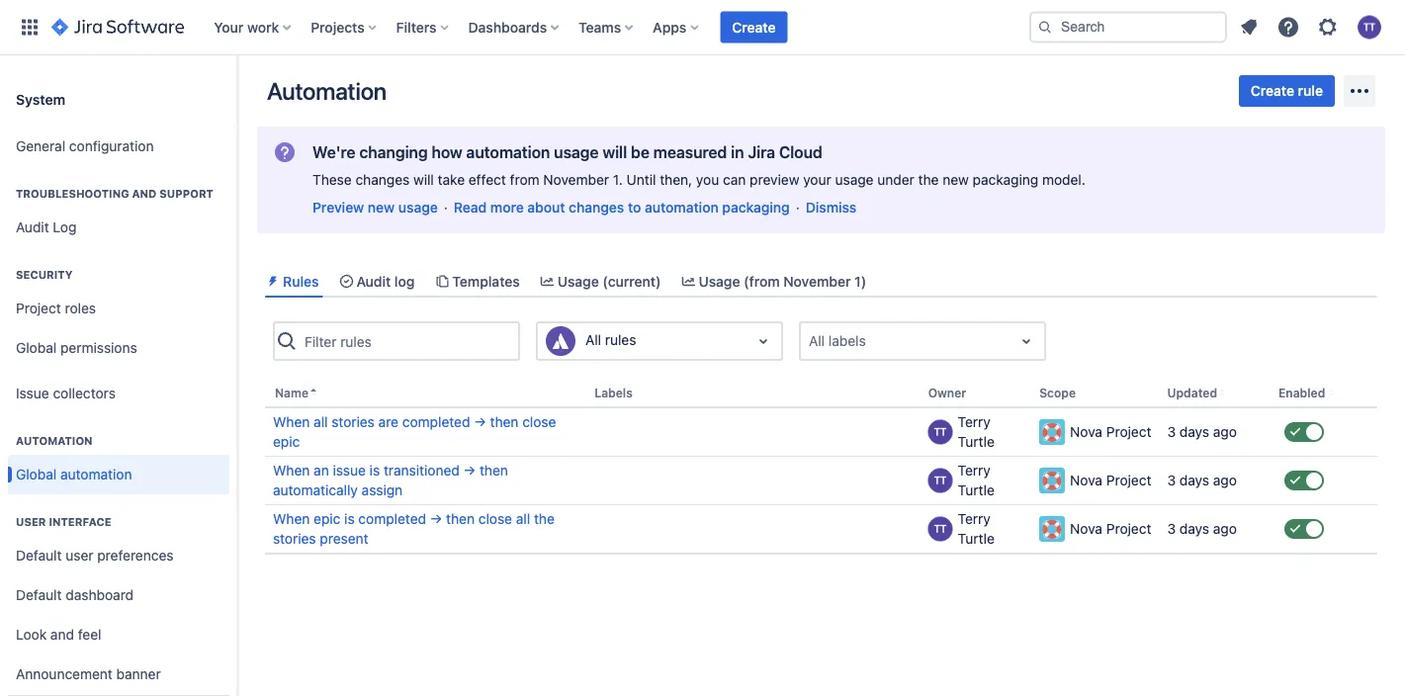 Task type: locate. For each thing, give the bounding box(es) containing it.
0 vertical spatial create
[[732, 19, 776, 35]]

0 vertical spatial days
[[1180, 424, 1210, 440]]

then for transitioned
[[480, 463, 508, 479]]

all rules
[[586, 332, 637, 348]]

days for when epic is completed → then close all the stories present
[[1180, 521, 1210, 537]]

1 horizontal spatial epic
[[314, 511, 341, 527]]

→ inside when an issue is transitioned → then automatically assign
[[464, 463, 476, 479]]

1 terry from the top
[[958, 414, 991, 431]]

all inside when epic is completed → then close all the stories present
[[516, 511, 530, 527]]

1 vertical spatial stories
[[273, 531, 316, 547]]

and inside troubleshooting and support group
[[132, 187, 157, 200]]

3 terry from the top
[[958, 511, 991, 527]]

all left rules in the top left of the page
[[586, 332, 602, 348]]

0 vertical spatial close
[[523, 414, 556, 431]]

1 vertical spatial create
[[1251, 83, 1295, 99]]

0 vertical spatial november
[[544, 172, 609, 188]]

1 horizontal spatial open image
[[1015, 330, 1039, 353]]

we're changing how automation usage will be measured in jira cloud these changes will take effect from november 1. until then, you can preview your usage under the new packaging model.
[[313, 143, 1086, 188]]

when down name
[[273, 414, 310, 431]]

terry turtle image
[[929, 469, 953, 493], [929, 517, 953, 542]]

when all stories are completed → then close epic
[[273, 414, 556, 450]]

0 horizontal spatial usage
[[558, 273, 599, 289]]

automation
[[466, 143, 550, 162], [645, 199, 719, 216], [60, 467, 132, 483]]

then inside when an issue is transitioned → then automatically assign
[[480, 463, 508, 479]]

0 vertical spatial stories
[[332, 414, 375, 431]]

global up user
[[16, 467, 57, 483]]

packaging inside we're changing how automation usage will be measured in jira cloud these changes will take effect from november 1. until then, you can preview your usage under the new packaging model.
[[973, 172, 1039, 188]]

2 vertical spatial terry
[[958, 511, 991, 527]]

security
[[16, 269, 73, 281]]

2 vertical spatial 3 days ago
[[1168, 521, 1238, 537]]

new right preview
[[368, 199, 395, 216]]

project for when epic is completed → then close all the stories present
[[1107, 521, 1152, 537]]

→ for completed
[[474, 414, 486, 431]]

0 vertical spatial terry turtle
[[958, 414, 995, 450]]

automation up we're
[[267, 77, 387, 105]]

teams button
[[573, 11, 641, 43]]

all labels
[[809, 333, 866, 349]]

ago for when an issue is transitioned → then automatically assign
[[1214, 473, 1238, 489]]

global permissions link
[[8, 328, 230, 368]]

→ for transitioned
[[464, 463, 476, 479]]

usage up dismiss at right top
[[835, 172, 874, 188]]

→ down when an issue is transitioned → then automatically assign link
[[430, 511, 443, 527]]

then right transitioned
[[480, 463, 508, 479]]

1 nova project from the top
[[1071, 424, 1152, 440]]

audit left log
[[16, 219, 49, 236]]

0 vertical spatial 3 days ago
[[1168, 424, 1238, 440]]

packaging down preview
[[723, 199, 790, 216]]

1 horizontal spatial create
[[1251, 83, 1295, 99]]

your work
[[214, 19, 279, 35]]

0 horizontal spatial open image
[[752, 330, 776, 353]]

transitioned
[[384, 463, 460, 479]]

create inside create rule button
[[1251, 83, 1295, 99]]

1 3 days ago from the top
[[1168, 424, 1238, 440]]

1 horizontal spatial close
[[523, 414, 556, 431]]

automation up from at left top
[[466, 143, 550, 162]]

is up assign
[[370, 463, 380, 479]]

feel
[[78, 627, 101, 643]]

1 horizontal spatial new
[[943, 172, 969, 188]]

audit for audit log
[[16, 219, 49, 236]]

project roles link
[[8, 289, 230, 328]]

all
[[586, 332, 602, 348], [809, 333, 825, 349]]

jira
[[748, 143, 776, 162]]

projects button
[[305, 11, 384, 43]]

0 horizontal spatial create
[[732, 19, 776, 35]]

and left support
[[132, 187, 157, 200]]

0 vertical spatial terry turtle image
[[929, 469, 953, 493]]

packaging left model.
[[973, 172, 1039, 188]]

all
[[314, 414, 328, 431], [516, 511, 530, 527]]

project roles
[[16, 300, 96, 317]]

0 vertical spatial terry
[[958, 414, 991, 431]]

completed inside 'when all stories are completed → then close epic'
[[402, 414, 470, 431]]

audit inside troubleshooting and support group
[[16, 219, 49, 236]]

terry turtle image for when an issue is transitioned → then automatically assign
[[929, 469, 953, 493]]

changes up the preview new usage button
[[356, 172, 410, 188]]

3 3 from the top
[[1168, 521, 1176, 537]]

1 vertical spatial terry
[[958, 463, 991, 479]]

close
[[523, 414, 556, 431], [479, 511, 512, 527]]

1 vertical spatial close
[[479, 511, 512, 527]]

turtle for when an issue is transitioned → then automatically assign
[[958, 482, 995, 499]]

user
[[16, 516, 46, 529]]

· left dismiss at right top
[[796, 199, 800, 216]]

0 vertical spatial nova project
[[1071, 424, 1152, 440]]

usage right usage (from november 1) "icon"
[[699, 273, 740, 289]]

your
[[804, 172, 832, 188]]

will
[[603, 143, 627, 162], [414, 172, 434, 188]]

3 nova project from the top
[[1071, 521, 1152, 537]]

2 vertical spatial automation
[[60, 467, 132, 483]]

0 vertical spatial changes
[[356, 172, 410, 188]]

and left feel
[[50, 627, 74, 643]]

look
[[16, 627, 47, 643]]

usage for usage (from november 1)
[[699, 273, 740, 289]]

1 horizontal spatial ·
[[796, 199, 800, 216]]

1 vertical spatial is
[[344, 511, 355, 527]]

0 vertical spatial packaging
[[973, 172, 1039, 188]]

name
[[275, 386, 309, 400]]

2 terry turtle from the top
[[958, 463, 995, 499]]

templates
[[452, 273, 520, 289]]

to
[[628, 199, 641, 216]]

when inside when epic is completed → then close all the stories present
[[273, 511, 310, 527]]

create button
[[721, 11, 788, 43]]

usage up preview new usage · read more about changes to automation packaging · dismiss
[[554, 143, 599, 162]]

then down when an issue is transitioned → then automatically assign link
[[446, 511, 475, 527]]

0 horizontal spatial epic
[[273, 434, 300, 450]]

create rule button
[[1239, 75, 1336, 107]]

1 nova from the top
[[1071, 424, 1103, 440]]

november
[[544, 172, 609, 188], [784, 273, 851, 289]]

0 vertical spatial when
[[273, 414, 310, 431]]

create right the apps popup button
[[732, 19, 776, 35]]

audit
[[16, 219, 49, 236], [357, 273, 391, 289]]

global inside global permissions link
[[16, 340, 57, 356]]

ago for when all stories are completed → then close epic
[[1214, 424, 1238, 440]]

0 horizontal spatial will
[[414, 172, 434, 188]]

will left take
[[414, 172, 434, 188]]

changing
[[360, 143, 428, 162]]

0 vertical spatial turtle
[[958, 434, 995, 450]]

then down name button
[[490, 414, 519, 431]]

your work button
[[208, 11, 299, 43]]

announcement banner link
[[8, 655, 230, 694]]

1 · from the left
[[444, 199, 448, 216]]

you
[[696, 172, 719, 188]]

automation up interface
[[60, 467, 132, 483]]

2 vertical spatial 3
[[1168, 521, 1176, 537]]

changes down the 1.
[[569, 199, 625, 216]]

is up "present"
[[344, 511, 355, 527]]

roles
[[65, 300, 96, 317]]

when epic is completed → then close all the stories present
[[273, 511, 555, 547]]

terry turtle image
[[929, 420, 953, 445]]

completed down assign
[[359, 511, 426, 527]]

1 horizontal spatial and
[[132, 187, 157, 200]]

· left read
[[444, 199, 448, 216]]

labels
[[829, 333, 866, 349]]

ago
[[1214, 424, 1238, 440], [1214, 473, 1238, 489], [1214, 521, 1238, 537]]

0 vertical spatial epic
[[273, 434, 300, 450]]

stories left are
[[332, 414, 375, 431]]

terry
[[958, 414, 991, 431], [958, 463, 991, 479], [958, 511, 991, 527]]

when for when an issue is transitioned → then automatically assign
[[273, 463, 310, 479]]

2 open image from the left
[[1015, 330, 1039, 353]]

3 terry turtle from the top
[[958, 511, 995, 547]]

2 terry from the top
[[958, 463, 991, 479]]

dashboard
[[66, 587, 134, 604]]

0 horizontal spatial all
[[314, 414, 328, 431]]

days for when all stories are completed → then close epic
[[1180, 424, 1210, 440]]

tab list
[[257, 265, 1386, 298]]

will left be
[[603, 143, 627, 162]]

0 vertical spatial →
[[474, 414, 486, 431]]

1 when from the top
[[273, 414, 310, 431]]

1 usage from the left
[[558, 273, 599, 289]]

2 vertical spatial usage
[[398, 199, 438, 216]]

1 default from the top
[[16, 548, 62, 564]]

1 vertical spatial will
[[414, 172, 434, 188]]

usage down take
[[398, 199, 438, 216]]

2 ago from the top
[[1214, 473, 1238, 489]]

templates image
[[435, 274, 451, 289]]

0 horizontal spatial audit
[[16, 219, 49, 236]]

stories
[[332, 414, 375, 431], [273, 531, 316, 547]]

usage (from november 1)
[[699, 273, 867, 289]]

help image
[[1277, 15, 1301, 39]]

2 nova from the top
[[1071, 473, 1103, 489]]

1 vertical spatial days
[[1180, 473, 1210, 489]]

→ right transitioned
[[464, 463, 476, 479]]

terry turtle image for when epic is completed → then close all the stories present
[[929, 517, 953, 542]]

1 3 from the top
[[1168, 424, 1176, 440]]

3 for when all stories are completed → then close epic
[[1168, 424, 1176, 440]]

1 horizontal spatial will
[[603, 143, 627, 162]]

1 horizontal spatial changes
[[569, 199, 625, 216]]

2 days from the top
[[1180, 473, 1210, 489]]

1 terry turtle image from the top
[[929, 469, 953, 493]]

rule
[[1299, 83, 1324, 99]]

1 vertical spatial terry turtle
[[958, 463, 995, 499]]

3 when from the top
[[273, 511, 310, 527]]

3 nova from the top
[[1071, 521, 1103, 537]]

2 vertical spatial ago
[[1214, 521, 1238, 537]]

nova project for when an issue is transitioned → then automatically assign
[[1071, 473, 1152, 489]]

preview
[[313, 199, 364, 216]]

log
[[53, 219, 77, 236]]

→ inside when epic is completed → then close all the stories present
[[430, 511, 443, 527]]

default up look
[[16, 587, 62, 604]]

2 nova project from the top
[[1071, 473, 1152, 489]]

1.
[[613, 172, 623, 188]]

1 horizontal spatial usage
[[554, 143, 599, 162]]

1 terry turtle from the top
[[958, 414, 995, 450]]

→ inside 'when all stories are completed → then close epic'
[[474, 414, 486, 431]]

2 default from the top
[[16, 587, 62, 604]]

0 horizontal spatial all
[[586, 332, 602, 348]]

1 global from the top
[[16, 340, 57, 356]]

open image
[[752, 330, 776, 353], [1015, 330, 1039, 353]]

all for all labels
[[809, 333, 825, 349]]

days
[[1180, 424, 1210, 440], [1180, 473, 1210, 489], [1180, 521, 1210, 537]]

project for when an issue is transitioned → then automatically assign
[[1107, 473, 1152, 489]]

close inside 'when all stories are completed → then close epic'
[[523, 414, 556, 431]]

0 horizontal spatial november
[[544, 172, 609, 188]]

3 turtle from the top
[[958, 531, 995, 547]]

3 days ago for when all stories are completed → then close epic
[[1168, 424, 1238, 440]]

2 horizontal spatial automation
[[645, 199, 719, 216]]

→ down name button
[[474, 414, 486, 431]]

automation inside we're changing how automation usage will be measured in jira cloud these changes will take effect from november 1. until then, you can preview your usage under the new packaging model.
[[466, 143, 550, 162]]

nova for when an issue is transitioned → then automatically assign
[[1071, 473, 1103, 489]]

rules image
[[265, 274, 281, 289]]

turtle for when epic is completed → then close all the stories present
[[958, 531, 995, 547]]

audit right audit log icon at left top
[[357, 273, 391, 289]]

2 vertical spatial then
[[446, 511, 475, 527]]

1 vertical spatial epic
[[314, 511, 341, 527]]

new right under
[[943, 172, 969, 188]]

nova project for when epic is completed → then close all the stories present
[[1071, 521, 1152, 537]]

0 vertical spatial 3
[[1168, 424, 1176, 440]]

november left 1)
[[784, 273, 851, 289]]

0 vertical spatial nova
[[1071, 424, 1103, 440]]

global down project roles
[[16, 340, 57, 356]]

1 vertical spatial audit
[[357, 273, 391, 289]]

when
[[273, 414, 310, 431], [273, 463, 310, 479], [273, 511, 310, 527]]

1 vertical spatial 3
[[1168, 473, 1176, 489]]

in
[[731, 143, 744, 162]]

2 3 days ago from the top
[[1168, 473, 1238, 489]]

(current)
[[603, 273, 661, 289]]

·
[[444, 199, 448, 216], [796, 199, 800, 216]]

0 horizontal spatial is
[[344, 511, 355, 527]]

1 horizontal spatial automation
[[267, 77, 387, 105]]

banner
[[0, 0, 1406, 55]]

1 vertical spatial all
[[516, 511, 530, 527]]

0 vertical spatial new
[[943, 172, 969, 188]]

1 vertical spatial turtle
[[958, 482, 995, 499]]

november up preview new usage · read more about changes to automation packaging · dismiss
[[544, 172, 609, 188]]

3 for when an issue is transitioned → then automatically assign
[[1168, 473, 1176, 489]]

terry turtle for when all stories are completed → then close epic
[[958, 414, 995, 450]]

announcement
[[16, 666, 113, 683]]

1 horizontal spatial packaging
[[973, 172, 1039, 188]]

your
[[214, 19, 244, 35]]

1 vertical spatial ago
[[1214, 473, 1238, 489]]

2 vertical spatial terry turtle
[[958, 511, 995, 547]]

default down user
[[16, 548, 62, 564]]

about
[[528, 199, 565, 216]]

3 ago from the top
[[1214, 521, 1238, 537]]

nova project
[[1071, 424, 1152, 440], [1071, 473, 1152, 489], [1071, 521, 1152, 537]]

epic inside when epic is completed → then close all the stories present
[[314, 511, 341, 527]]

audit log link
[[8, 208, 230, 247]]

create left rule
[[1251, 83, 1295, 99]]

sidebar navigation image
[[216, 79, 259, 119]]

0 horizontal spatial new
[[368, 199, 395, 216]]

when for when epic is completed → then close all the stories present
[[273, 511, 310, 527]]

1 vertical spatial usage
[[835, 172, 874, 188]]

1 vertical spatial automation
[[16, 435, 93, 448]]

epic up "present"
[[314, 511, 341, 527]]

ago for when epic is completed → then close all the stories present
[[1214, 521, 1238, 537]]

create inside create button
[[732, 19, 776, 35]]

changes
[[356, 172, 410, 188], [569, 199, 625, 216]]

rules
[[283, 273, 319, 289]]

when an issue is transitioned → then automatically assign
[[273, 463, 508, 499]]

3 3 days ago from the top
[[1168, 521, 1238, 537]]

default
[[16, 548, 62, 564], [16, 587, 62, 604]]

default for default user preferences
[[16, 548, 62, 564]]

1 horizontal spatial stories
[[332, 414, 375, 431]]

2 turtle from the top
[[958, 482, 995, 499]]

close inside when epic is completed → then close all the stories present
[[479, 511, 512, 527]]

1 horizontal spatial all
[[809, 333, 825, 349]]

automation
[[267, 77, 387, 105], [16, 435, 93, 448]]

automation down then,
[[645, 199, 719, 216]]

2 global from the top
[[16, 467, 57, 483]]

1 vertical spatial default
[[16, 587, 62, 604]]

your profile and settings image
[[1358, 15, 1382, 39]]

1 vertical spatial →
[[464, 463, 476, 479]]

november inside we're changing how automation usage will be measured in jira cloud these changes will take effect from november 1. until then, you can preview your usage under the new packaging model.
[[544, 172, 609, 188]]

1 vertical spatial new
[[368, 199, 395, 216]]

1 vertical spatial and
[[50, 627, 74, 643]]

0 vertical spatial will
[[603, 143, 627, 162]]

nova for when all stories are completed → then close epic
[[1071, 424, 1103, 440]]

2 usage from the left
[[699, 273, 740, 289]]

1 vertical spatial terry turtle image
[[929, 517, 953, 542]]

troubleshooting and support group
[[8, 166, 230, 253]]

jira software image
[[51, 15, 184, 39], [51, 15, 184, 39]]

when left an
[[273, 463, 310, 479]]

teams
[[579, 19, 621, 35]]

1 vertical spatial 3 days ago
[[1168, 473, 1238, 489]]

automation inside group
[[60, 467, 132, 483]]

2 terry turtle image from the top
[[929, 517, 953, 542]]

0 vertical spatial global
[[16, 340, 57, 356]]

0 horizontal spatial automation
[[16, 435, 93, 448]]

2 vertical spatial days
[[1180, 521, 1210, 537]]

completed
[[402, 414, 470, 431], [359, 511, 426, 527]]

1 horizontal spatial audit
[[357, 273, 391, 289]]

automation up global automation
[[16, 435, 93, 448]]

0 horizontal spatial ·
[[444, 199, 448, 216]]

create
[[732, 19, 776, 35], [1251, 83, 1295, 99]]

0 vertical spatial and
[[132, 187, 157, 200]]

0 horizontal spatial stories
[[273, 531, 316, 547]]

2 · from the left
[[796, 199, 800, 216]]

3 days from the top
[[1180, 521, 1210, 537]]

0 vertical spatial is
[[370, 463, 380, 479]]

1 turtle from the top
[[958, 434, 995, 450]]

2 vertical spatial nova
[[1071, 521, 1103, 537]]

0 vertical spatial the
[[919, 172, 939, 188]]

then inside 'when all stories are completed → then close epic'
[[490, 414, 519, 431]]

usage for usage (current)
[[558, 273, 599, 289]]

1 days from the top
[[1180, 424, 1210, 440]]

usage right usage (current) image
[[558, 273, 599, 289]]

Search field
[[1030, 11, 1228, 43]]

2 vertical spatial →
[[430, 511, 443, 527]]

all left labels
[[809, 333, 825, 349]]

1 ago from the top
[[1214, 424, 1238, 440]]

when inside 'when all stories are completed → then close epic'
[[273, 414, 310, 431]]

epic down name
[[273, 434, 300, 450]]

and
[[132, 187, 157, 200], [50, 627, 74, 643]]

0 vertical spatial default
[[16, 548, 62, 564]]

1 vertical spatial completed
[[359, 511, 426, 527]]

when down automatically
[[273, 511, 310, 527]]

and inside look and feel link
[[50, 627, 74, 643]]

banner containing your work
[[0, 0, 1406, 55]]

when inside when an issue is transitioned → then automatically assign
[[273, 463, 310, 479]]

turtle for when all stories are completed → then close epic
[[958, 434, 995, 450]]

global permissions
[[16, 340, 137, 356]]

model.
[[1043, 172, 1086, 188]]

these
[[313, 172, 352, 188]]

3 for when epic is completed → then close all the stories present
[[1168, 521, 1176, 537]]

1 vertical spatial nova project
[[1071, 473, 1152, 489]]

import and export group
[[8, 694, 230, 697]]

completed down name button
[[402, 414, 470, 431]]

usage (current) image
[[540, 274, 556, 289]]

global inside global automation link
[[16, 467, 57, 483]]

usage
[[558, 273, 599, 289], [699, 273, 740, 289]]

1 vertical spatial then
[[480, 463, 508, 479]]

automation inside group
[[16, 435, 93, 448]]

stories left "present"
[[273, 531, 316, 547]]

when all stories are completed → then close epic link
[[273, 413, 579, 452]]

global
[[16, 340, 57, 356], [16, 467, 57, 483]]

2 vertical spatial nova project
[[1071, 521, 1152, 537]]

audit for audit log
[[357, 273, 391, 289]]

3
[[1168, 424, 1176, 440], [1168, 473, 1176, 489], [1168, 521, 1176, 537]]

2 3 from the top
[[1168, 473, 1176, 489]]

security group
[[8, 247, 230, 374]]

2 when from the top
[[273, 463, 310, 479]]

0 horizontal spatial automation
[[60, 467, 132, 483]]



Task type: describe. For each thing, give the bounding box(es) containing it.
then,
[[660, 172, 693, 188]]

assign
[[362, 482, 403, 499]]

terry turtle for when epic is completed → then close all the stories present
[[958, 511, 995, 547]]

create for create rule
[[1251, 83, 1295, 99]]

read
[[454, 199, 487, 216]]

user interface
[[16, 516, 111, 529]]

appswitcher icon image
[[18, 15, 42, 39]]

announcement banner
[[16, 666, 161, 683]]

an
[[314, 463, 329, 479]]

3 days ago for when epic is completed → then close all the stories present
[[1168, 521, 1238, 537]]

(from
[[744, 273, 780, 289]]

general configuration link
[[8, 127, 230, 166]]

0 vertical spatial usage
[[554, 143, 599, 162]]

issue
[[333, 463, 366, 479]]

from
[[510, 172, 540, 188]]

1 open image from the left
[[752, 330, 776, 353]]

owner
[[929, 386, 967, 400]]

issue collectors link
[[8, 374, 230, 414]]

banner
[[116, 666, 161, 683]]

dashboards button
[[463, 11, 567, 43]]

look and feel link
[[8, 615, 230, 655]]

under
[[878, 172, 915, 188]]

default dashboard link
[[8, 576, 230, 615]]

global automation link
[[8, 455, 230, 495]]

apps button
[[647, 11, 707, 43]]

then for completed
[[490, 414, 519, 431]]

preferences
[[97, 548, 174, 564]]

terry for when an issue is transitioned → then automatically assign
[[958, 463, 991, 479]]

we're
[[313, 143, 356, 162]]

the inside when epic is completed → then close all the stories present
[[534, 511, 555, 527]]

completed inside when epic is completed → then close all the stories present
[[359, 511, 426, 527]]

dismiss
[[806, 199, 857, 216]]

work
[[247, 19, 279, 35]]

when for when all stories are completed → then close epic
[[273, 414, 310, 431]]

nova project for when all stories are completed → then close epic
[[1071, 424, 1152, 440]]

the inside we're changing how automation usage will be measured in jira cloud these changes will take effect from november 1. until then, you can preview your usage under the new packaging model.
[[919, 172, 939, 188]]

all for all rules
[[586, 332, 602, 348]]

present
[[320, 531, 369, 547]]

notifications image
[[1238, 15, 1261, 39]]

filters button
[[390, 11, 457, 43]]

issue
[[16, 385, 49, 402]]

are
[[379, 414, 399, 431]]

3 days ago for when an issue is transitioned → then automatically assign
[[1168, 473, 1238, 489]]

audit log
[[16, 219, 77, 236]]

usage (current)
[[558, 273, 661, 289]]

take
[[438, 172, 465, 188]]

look and feel
[[16, 627, 101, 643]]

epic inside 'when all stories are completed → then close epic'
[[273, 434, 300, 450]]

new inside we're changing how automation usage will be measured in jira cloud these changes will take effect from november 1. until then, you can preview your usage under the new packaging model.
[[943, 172, 969, 188]]

stories inside when epic is completed → then close all the stories present
[[273, 531, 316, 547]]

more
[[491, 199, 524, 216]]

1)
[[855, 273, 867, 289]]

default user preferences link
[[8, 536, 230, 576]]

and for look
[[50, 627, 74, 643]]

1 vertical spatial packaging
[[723, 199, 790, 216]]

preview
[[750, 172, 800, 188]]

global for global permissions
[[16, 340, 57, 356]]

how
[[432, 143, 463, 162]]

be
[[631, 143, 650, 162]]

when an issue is transitioned → then automatically assign link
[[273, 461, 579, 501]]

is inside when epic is completed → then close all the stories present
[[344, 511, 355, 527]]

project for when all stories are completed → then close epic
[[1107, 424, 1152, 440]]

nova for when epic is completed → then close all the stories present
[[1071, 521, 1103, 537]]

default for default dashboard
[[16, 587, 62, 604]]

is inside when an issue is transitioned → then automatically assign
[[370, 463, 380, 479]]

user
[[66, 548, 94, 564]]

preview new usage button
[[313, 198, 438, 218]]

terry for when epic is completed → then close all the stories present
[[958, 511, 991, 527]]

rules
[[605, 332, 637, 348]]

usage (from november 1) image
[[681, 274, 697, 289]]

audit log image
[[339, 274, 355, 289]]

interface
[[49, 516, 111, 529]]

preview new usage · read more about changes to automation packaging · dismiss
[[313, 199, 857, 216]]

apps
[[653, 19, 687, 35]]

0 vertical spatial automation
[[267, 77, 387, 105]]

can
[[723, 172, 746, 188]]

support
[[160, 187, 214, 200]]

changes inside we're changing how automation usage will be measured in jira cloud these changes will take effect from november 1. until then, you can preview your usage under the new packaging model.
[[356, 172, 410, 188]]

automation group
[[8, 414, 230, 501]]

default user preferences
[[16, 548, 174, 564]]

dashboards
[[468, 19, 547, 35]]

general configuration
[[16, 138, 154, 154]]

create for create
[[732, 19, 776, 35]]

updated
[[1168, 386, 1218, 400]]

labels
[[595, 386, 633, 400]]

tab list containing rules
[[257, 265, 1386, 298]]

collectors
[[53, 385, 116, 402]]

terry turtle for when an issue is transitioned → then automatically assign
[[958, 463, 995, 499]]

scope
[[1040, 386, 1076, 400]]

general
[[16, 138, 65, 154]]

stories inside 'when all stories are completed → then close epic'
[[332, 414, 375, 431]]

default dashboard
[[16, 587, 134, 604]]

when epic is completed → then close all the stories present link
[[273, 510, 579, 549]]

then inside when epic is completed → then close all the stories present
[[446, 511, 475, 527]]

projects
[[311, 19, 365, 35]]

create rule
[[1251, 83, 1324, 99]]

settings image
[[1317, 15, 1340, 39]]

troubleshooting and support
[[16, 187, 214, 200]]

all inside 'when all stories are completed → then close epic'
[[314, 414, 328, 431]]

days for when an issue is transitioned → then automatically assign
[[1180, 473, 1210, 489]]

project inside security group
[[16, 300, 61, 317]]

and for troubleshooting
[[132, 187, 157, 200]]

2 horizontal spatial usage
[[835, 172, 874, 188]]

terry for when all stories are completed → then close epic
[[958, 414, 991, 431]]

measured
[[654, 143, 727, 162]]

filters
[[396, 19, 437, 35]]

name button
[[265, 379, 587, 408]]

log
[[395, 273, 415, 289]]

audit log
[[357, 273, 415, 289]]

global automation
[[16, 467, 132, 483]]

primary element
[[12, 0, 1030, 55]]

automatically
[[273, 482, 358, 499]]

dismiss button
[[806, 198, 857, 218]]

actions image
[[1348, 79, 1372, 103]]

global for global automation
[[16, 467, 57, 483]]

Filter rules field
[[299, 324, 518, 359]]

read more about changes to automation packaging button
[[454, 198, 790, 218]]

user interface group
[[8, 495, 230, 697]]

enabled button
[[1271, 379, 1339, 408]]

search image
[[1038, 19, 1054, 35]]

until
[[627, 172, 656, 188]]

troubleshooting
[[16, 187, 129, 200]]

1 vertical spatial changes
[[569, 199, 625, 216]]

1 vertical spatial automation
[[645, 199, 719, 216]]

1 vertical spatial november
[[784, 273, 851, 289]]

0 horizontal spatial usage
[[398, 199, 438, 216]]



Task type: vqa. For each thing, say whether or not it's contained in the screenshot.
first Default from the top of the USER INTERFACE group
yes



